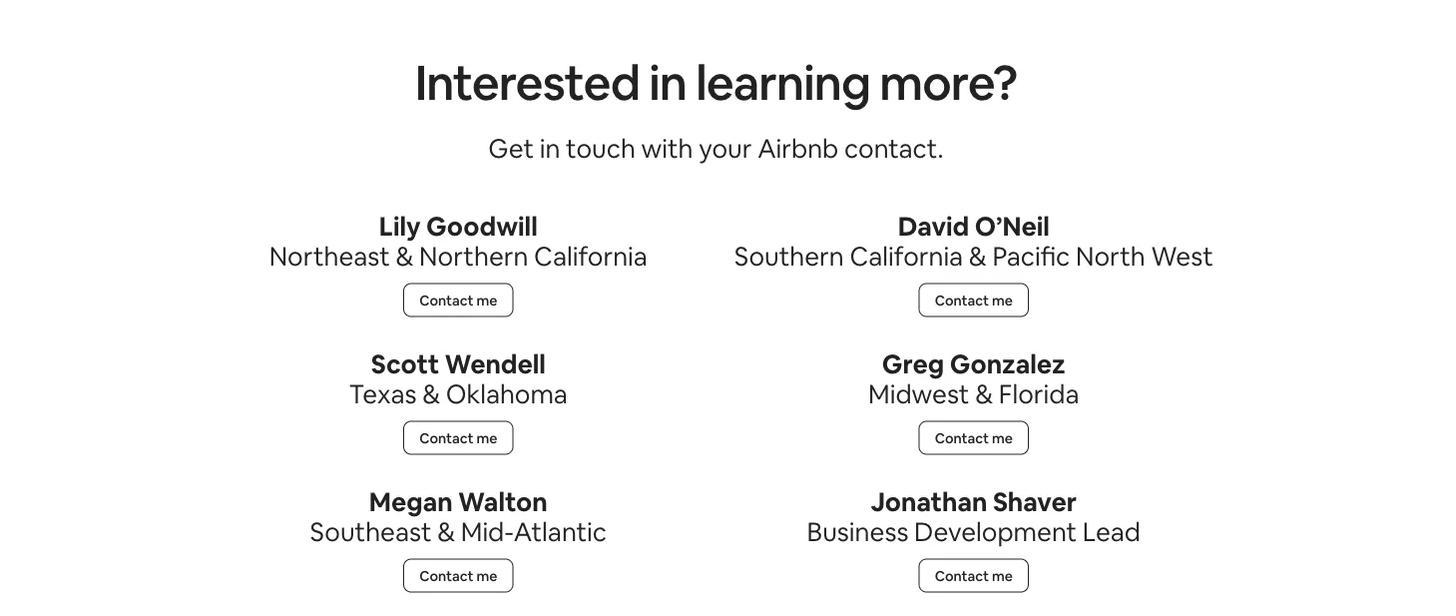 Task type: locate. For each thing, give the bounding box(es) containing it.
contact me down northern
[[420, 291, 498, 309]]

contact me link
[[404, 283, 514, 317], [919, 283, 1029, 317], [404, 421, 514, 455], [919, 421, 1029, 455], [404, 559, 514, 593], [919, 559, 1029, 593]]

contact me down scott wendell texas & oklahoma
[[420, 429, 498, 447]]

california
[[534, 239, 648, 273], [850, 239, 964, 273]]

& inside greg gonzalez midwest & florida
[[976, 377, 994, 411]]

southeast
[[310, 515, 432, 548]]

your
[[699, 132, 752, 165]]

& inside megan walton southeast & mid-atlantic
[[438, 515, 455, 548]]

megan walton southeast & mid-atlantic
[[310, 485, 607, 548]]

& inside scott wendell texas & oklahoma
[[423, 377, 440, 411]]

contact me link down northern
[[404, 283, 514, 317]]

& for megan walton southeast & mid-atlantic
[[438, 515, 455, 548]]

airbnb
[[758, 132, 839, 165]]

mid-
[[461, 515, 514, 548]]

1 horizontal spatial in
[[649, 51, 687, 114]]

& left pacific
[[969, 239, 987, 273]]

&
[[396, 239, 414, 273], [969, 239, 987, 273], [423, 377, 440, 411], [976, 377, 994, 411], [438, 515, 455, 548]]

scott wendell texas & oklahoma
[[349, 347, 568, 411]]

contact me down "mid-"
[[420, 567, 498, 585]]

contact me link for florida
[[919, 421, 1029, 455]]

with
[[642, 132, 693, 165]]

contact me link down development
[[919, 559, 1029, 593]]

& inside "david o'neil southern california & pacific north west"
[[969, 239, 987, 273]]

jonathan shaver business development lead
[[807, 485, 1141, 548]]

contact me for mid-
[[420, 567, 498, 585]]

wendell
[[445, 347, 546, 381]]

contact me link for &
[[919, 283, 1029, 317]]

1 california from the left
[[534, 239, 648, 273]]

1 vertical spatial in
[[540, 132, 561, 165]]

contact me link for northern
[[404, 283, 514, 317]]

contact down "mid-"
[[420, 567, 474, 585]]

contact.
[[845, 132, 944, 165]]

& left florida
[[976, 377, 994, 411]]

florida
[[999, 377, 1080, 411]]

greg gonzalez midwest & florida
[[869, 347, 1080, 411]]

contact me down "david o'neil southern california & pacific north west"
[[935, 291, 1013, 309]]

california inside lily goodwill northeast & northern california
[[534, 239, 648, 273]]

& right texas at left
[[423, 377, 440, 411]]

contact me link for mid-
[[404, 559, 514, 593]]

& left "mid-"
[[438, 515, 455, 548]]

contact me link down greg gonzalez midwest & florida
[[919, 421, 1029, 455]]

contact me
[[420, 291, 498, 309], [935, 291, 1013, 309], [420, 429, 498, 447], [935, 429, 1013, 447], [420, 567, 498, 585], [935, 567, 1013, 585]]

jonathan
[[871, 485, 988, 518]]

& for lily goodwill northeast & northern california
[[396, 239, 414, 273]]

contact down "david o'neil southern california & pacific north west"
[[935, 291, 990, 309]]

me down northern
[[477, 291, 498, 309]]

development
[[915, 515, 1078, 548]]

1 horizontal spatial california
[[850, 239, 964, 273]]

contact me down development
[[935, 567, 1013, 585]]

in right get
[[540, 132, 561, 165]]

contact me link down "mid-"
[[404, 559, 514, 593]]

megan
[[369, 485, 453, 518]]

0 horizontal spatial in
[[540, 132, 561, 165]]

contact me for northern
[[420, 291, 498, 309]]

0 vertical spatial in
[[649, 51, 687, 114]]

contact down scott wendell texas & oklahoma
[[420, 429, 474, 447]]

contact
[[420, 291, 474, 309], [935, 291, 990, 309], [420, 429, 474, 447], [935, 429, 990, 447], [420, 567, 474, 585], [935, 567, 990, 585]]

me down pacific
[[992, 291, 1013, 309]]

me down florida
[[992, 429, 1013, 447]]

contact me link down scott wendell texas & oklahoma
[[404, 421, 514, 455]]

learning
[[696, 51, 871, 114]]

northern
[[420, 239, 529, 273]]

contact for oklahoma
[[420, 429, 474, 447]]

me down "mid-"
[[477, 567, 498, 585]]

contact me for florida
[[935, 429, 1013, 447]]

& for greg gonzalez midwest & florida
[[976, 377, 994, 411]]

me down the oklahoma
[[477, 429, 498, 447]]

west
[[1152, 239, 1214, 273]]

me for oklahoma
[[477, 429, 498, 447]]

2 california from the left
[[850, 239, 964, 273]]

me down development
[[992, 567, 1013, 585]]

interested
[[415, 51, 640, 114]]

& for scott wendell texas & oklahoma
[[423, 377, 440, 411]]

contact down development
[[935, 567, 990, 585]]

contact down northern
[[420, 291, 474, 309]]

gonzalez
[[950, 347, 1066, 381]]

& left northern
[[396, 239, 414, 273]]

contact down greg gonzalez midwest & florida
[[935, 429, 990, 447]]

lily goodwill northeast & northern california
[[269, 209, 648, 273]]

business
[[807, 515, 909, 548]]

contact me link down "david o'neil southern california & pacific north west"
[[919, 283, 1029, 317]]

get
[[489, 132, 534, 165]]

in up with
[[649, 51, 687, 114]]

me
[[477, 291, 498, 309], [992, 291, 1013, 309], [477, 429, 498, 447], [992, 429, 1013, 447], [477, 567, 498, 585], [992, 567, 1013, 585]]

contact me for oklahoma
[[420, 429, 498, 447]]

0 horizontal spatial california
[[534, 239, 648, 273]]

contact me down greg gonzalez midwest & florida
[[935, 429, 1013, 447]]

contact for &
[[935, 291, 990, 309]]

in
[[649, 51, 687, 114], [540, 132, 561, 165]]

& inside lily goodwill northeast & northern california
[[396, 239, 414, 273]]



Task type: vqa. For each thing, say whether or not it's contained in the screenshot.
me corresponding to &
yes



Task type: describe. For each thing, give the bounding box(es) containing it.
contact for northern
[[420, 291, 474, 309]]

greg
[[883, 347, 945, 381]]

goodwill
[[426, 209, 538, 243]]

midwest
[[869, 377, 970, 411]]

atlantic
[[514, 515, 607, 548]]

me for &
[[992, 291, 1013, 309]]

shaver
[[993, 485, 1078, 518]]

northeast
[[269, 239, 390, 273]]

lily
[[379, 209, 421, 243]]

me for northern
[[477, 291, 498, 309]]

me for florida
[[992, 429, 1013, 447]]

david o'neil southern california & pacific north west
[[735, 209, 1214, 273]]

touch
[[566, 132, 636, 165]]

contact me link for oklahoma
[[404, 421, 514, 455]]

contact me for &
[[935, 291, 1013, 309]]

california inside "david o'neil southern california & pacific north west"
[[850, 239, 964, 273]]

in for get
[[540, 132, 561, 165]]

me for lead
[[992, 567, 1013, 585]]

contact me link for lead
[[919, 559, 1029, 593]]

oklahoma
[[446, 377, 568, 411]]

david
[[898, 209, 970, 243]]

north
[[1076, 239, 1146, 273]]

in for interested
[[649, 51, 687, 114]]

pacific
[[993, 239, 1071, 273]]

more?
[[880, 51, 1018, 114]]

get in touch with your airbnb contact.
[[489, 132, 944, 165]]

o'neil
[[975, 209, 1050, 243]]

contact for lead
[[935, 567, 990, 585]]

contact for mid-
[[420, 567, 474, 585]]

scott
[[371, 347, 440, 381]]

contact for florida
[[935, 429, 990, 447]]

me for mid-
[[477, 567, 498, 585]]

southern
[[735, 239, 845, 273]]

interested in learning more?
[[415, 51, 1018, 114]]

contact me for lead
[[935, 567, 1013, 585]]

texas
[[349, 377, 417, 411]]

walton
[[458, 485, 548, 518]]

lead
[[1083, 515, 1141, 548]]



